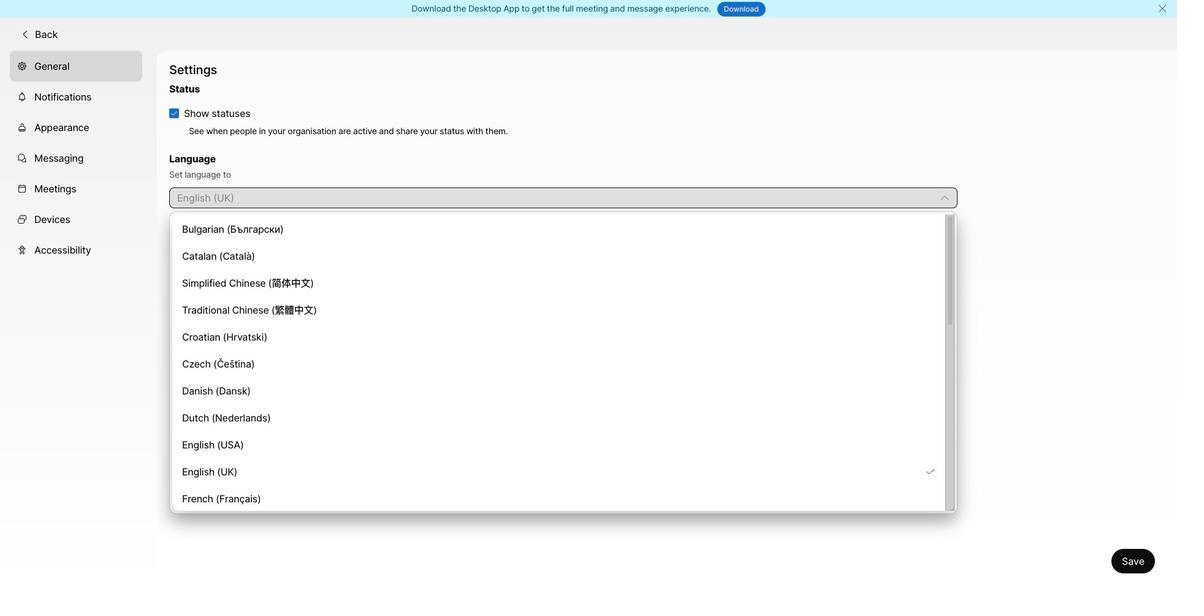 Task type: describe. For each thing, give the bounding box(es) containing it.
settings navigation
[[0, 51, 157, 594]]

meetings tab
[[10, 173, 142, 204]]

notifications tab
[[10, 81, 142, 112]]



Task type: locate. For each thing, give the bounding box(es) containing it.
devices tab
[[10, 204, 142, 235]]

messaging tab
[[10, 143, 142, 173]]

general tab
[[10, 51, 142, 81]]

cancel_16 image
[[1158, 4, 1168, 13]]

accessibility tab
[[10, 235, 142, 265]]

option
[[175, 460, 944, 485]]

appearance tab
[[10, 112, 142, 143]]

list box
[[172, 215, 955, 512]]



Task type: vqa. For each thing, say whether or not it's contained in the screenshot.
ACCESSIBILITY tab
yes



